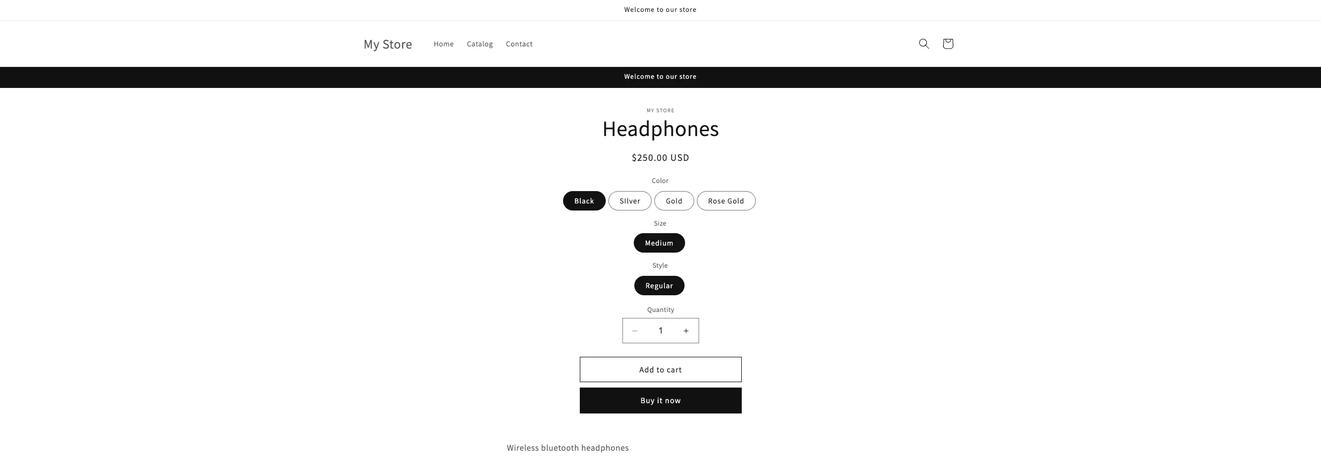 Task type: describe. For each thing, give the bounding box(es) containing it.
2 our from the top
[[666, 72, 678, 81]]

add
[[640, 364, 655, 375]]

add to cart
[[640, 364, 682, 375]]

bluetooth
[[541, 442, 579, 454]]

my store link
[[360, 33, 417, 54]]

silver
[[620, 196, 641, 206]]

my store headphones
[[602, 107, 719, 142]]

my for my store headphones
[[647, 107, 655, 114]]

it
[[657, 395, 663, 406]]

add to cart button
[[580, 357, 742, 382]]

store for my store headphones
[[656, 107, 675, 114]]

$250.00 usd
[[632, 151, 690, 164]]

Quantity number field
[[647, 318, 674, 344]]

list containing home
[[428, 32, 540, 55]]

buy it now button
[[580, 388, 742, 414]]

headphones
[[581, 442, 629, 454]]

to inside button
[[657, 364, 665, 375]]

1 our from the top
[[666, 5, 678, 14]]

2 welcome from the top
[[625, 72, 655, 81]]

black
[[574, 196, 594, 206]]

wireless bluetooth headphones
[[507, 442, 629, 454]]

contact link
[[500, 32, 540, 55]]



Task type: vqa. For each thing, say whether or not it's contained in the screenshot.
the search icon
yes



Task type: locate. For each thing, give the bounding box(es) containing it.
1 horizontal spatial my
[[647, 107, 655, 114]]

2 gold from the left
[[728, 196, 745, 206]]

gold down color
[[666, 196, 683, 206]]

$250.00
[[632, 151, 668, 164]]

my inside 'link'
[[364, 35, 380, 52]]

home
[[434, 39, 454, 49]]

color
[[652, 176, 669, 185]]

our
[[666, 5, 678, 14], [666, 72, 678, 81]]

0 horizontal spatial store
[[383, 35, 413, 52]]

0 vertical spatial welcome to our store
[[625, 5, 697, 14]]

store left home link
[[383, 35, 413, 52]]

store
[[383, 35, 413, 52], [656, 107, 675, 114]]

quantity
[[647, 305, 674, 314]]

1 welcome from the top
[[625, 5, 655, 14]]

1 vertical spatial my
[[647, 107, 655, 114]]

regular
[[646, 281, 673, 290]]

0 vertical spatial our
[[666, 5, 678, 14]]

store up $250.00 usd
[[656, 107, 675, 114]]

1 gold from the left
[[666, 196, 683, 206]]

to
[[657, 5, 664, 14], [657, 72, 664, 81], [657, 364, 665, 375]]

now
[[665, 395, 681, 406]]

0 vertical spatial welcome
[[625, 5, 655, 14]]

catalog link
[[461, 32, 500, 55]]

welcome to our store
[[625, 5, 697, 14], [625, 72, 697, 81]]

gold right "rose"
[[728, 196, 745, 206]]

search image
[[919, 38, 930, 49]]

1 vertical spatial store
[[680, 72, 697, 81]]

0 vertical spatial to
[[657, 5, 664, 14]]

cart
[[667, 364, 682, 375]]

0 vertical spatial store
[[680, 5, 697, 14]]

store inside my store headphones
[[656, 107, 675, 114]]

size
[[654, 219, 667, 228]]

1 vertical spatial to
[[657, 72, 664, 81]]

headphones
[[602, 114, 719, 142]]

store inside my store 'link'
[[383, 35, 413, 52]]

1 vertical spatial welcome
[[625, 72, 655, 81]]

0 vertical spatial store
[[383, 35, 413, 52]]

list
[[428, 32, 540, 55]]

2 vertical spatial to
[[657, 364, 665, 375]]

1 vertical spatial store
[[656, 107, 675, 114]]

0 horizontal spatial gold
[[666, 196, 683, 206]]

catalog
[[467, 39, 493, 49]]

rose gold
[[708, 196, 745, 206]]

home link
[[428, 32, 461, 55]]

medium
[[645, 238, 674, 248]]

2 store from the top
[[680, 72, 697, 81]]

buy it now
[[641, 395, 681, 406]]

0 vertical spatial my
[[364, 35, 380, 52]]

usd
[[671, 151, 690, 164]]

contact
[[506, 39, 533, 49]]

1 vertical spatial our
[[666, 72, 678, 81]]

buy
[[641, 395, 655, 406]]

wireless
[[507, 442, 539, 454]]

my
[[364, 35, 380, 52], [647, 107, 655, 114]]

1 horizontal spatial gold
[[728, 196, 745, 206]]

rose
[[708, 196, 726, 206]]

gold
[[666, 196, 683, 206], [728, 196, 745, 206]]

2 welcome to our store from the top
[[625, 72, 697, 81]]

my inside my store headphones
[[647, 107, 655, 114]]

my for my store
[[364, 35, 380, 52]]

welcome
[[625, 5, 655, 14], [625, 72, 655, 81]]

style
[[653, 261, 668, 270]]

my store
[[364, 35, 413, 52]]

0 horizontal spatial my
[[364, 35, 380, 52]]

1 welcome to our store from the top
[[625, 5, 697, 14]]

1 horizontal spatial store
[[656, 107, 675, 114]]

1 store from the top
[[680, 5, 697, 14]]

store
[[680, 5, 697, 14], [680, 72, 697, 81]]

store for my store
[[383, 35, 413, 52]]

1 vertical spatial welcome to our store
[[625, 72, 697, 81]]



